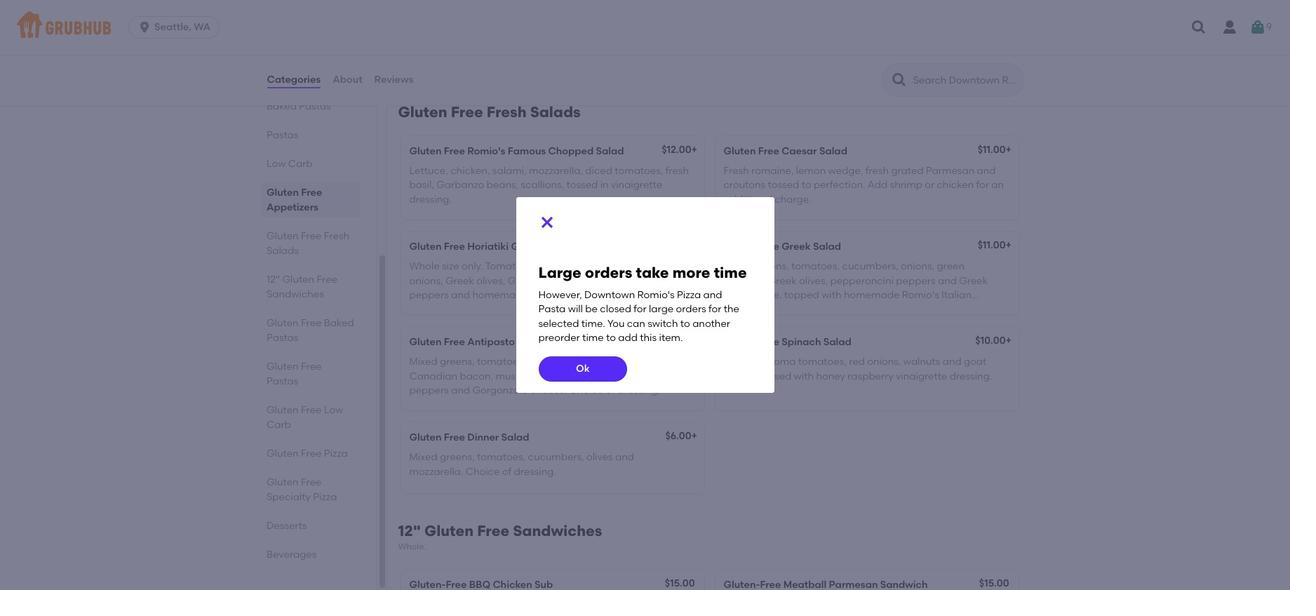 Task type: locate. For each thing, give the bounding box(es) containing it.
1 green from the left
[[596, 261, 624, 273]]

lettuce
[[410, 303, 443, 315]]

carb up "gluten free pizza"
[[266, 419, 291, 431]]

horiatiki
[[468, 241, 509, 253]]

cheese right blue at top left
[[614, 32, 649, 44]]

1 horizontal spatial choice
[[570, 385, 604, 397]]

baked pastas
[[266, 100, 331, 112]]

1 horizontal spatial cheese
[[724, 370, 758, 382]]

walnuts
[[904, 356, 941, 368]]

mixed greens, tomatoes, cucumbers, olives and mozzarella. choice of dressing.
[[410, 452, 635, 478]]

greens, down gluten free greek salad
[[755, 261, 790, 273]]

0 horizontal spatial baked
[[266, 100, 297, 112]]

pepperonicini
[[600, 275, 666, 287]]

+ for mixed greens, tomatoes, cucumbers, olives and mozzarella. choice of dressing.
[[692, 430, 698, 442]]

italian inside whole size only. tomatoes, cucumbers, green peppers, onions, greek olives, greek feta cheese, pepperonicini peppers and homemade romio's italian dressing. no lettuce in this salad.
[[570, 289, 600, 301]]

12" inside 12" gluten free sandwiches whole.
[[398, 522, 421, 540]]

of inside mixed greens, tomatoes, cucumbers, salami, pepperoni, canadian bacon, mushrooms, black olives, pepperoncini peppers and gorgonzola cheese. choice of dressing.
[[606, 385, 616, 397]]

greens, down gluten free dinner salad
[[440, 452, 475, 464]]

lemon
[[797, 165, 826, 177]]

in right lettuce
[[445, 303, 454, 315]]

1 horizontal spatial fresh
[[866, 165, 889, 177]]

1 fresh from the left
[[666, 165, 689, 177]]

$12.00 for $12.00 +
[[662, 144, 692, 156]]

homemade up red
[[844, 289, 900, 301]]

be
[[586, 303, 598, 315]]

sandwiches inside 12" gluten free sandwiches
[[266, 289, 324, 300]]

with inside "bbq or hot wings served with ranch or blue cheese dressing."
[[527, 32, 547, 44]]

$15.00 button
[[401, 570, 704, 590], [716, 570, 1019, 590]]

+ for mixed greens, tomatoes, cucumbers, onions, green peppers, greek olives, pepperoncini peppers and greek feta cheese, topped with homemade romio's italian dressing.
[[1006, 239, 1012, 251]]

low up gluten free appetizers
[[266, 158, 286, 170]]

preorder
[[539, 332, 580, 344]]

italian up goat
[[942, 289, 972, 301]]

this
[[456, 303, 473, 315], [640, 332, 657, 344]]

olives, up topped
[[799, 275, 828, 287]]

0 vertical spatial onions,
[[901, 261, 935, 273]]

homemade up salad.
[[473, 289, 528, 301]]

or left blue at top left
[[579, 32, 589, 44]]

peppers, for feta
[[724, 275, 766, 287]]

salami, up beans,
[[493, 165, 527, 177]]

salads
[[530, 103, 581, 121], [266, 245, 299, 257]]

2 $12.00 from the top
[[662, 335, 692, 347]]

fresh up croutons
[[724, 165, 750, 177]]

1 horizontal spatial green
[[937, 261, 965, 273]]

onions, for gluten free spinach salad
[[868, 356, 902, 368]]

0 horizontal spatial italian
[[570, 289, 600, 301]]

greens, for canadian
[[440, 356, 475, 368]]

onions, inside mixed greens, tomatoes, cucumbers, onions, green peppers, greek olives, pepperoncini peppers and greek feta cheese, topped with homemade romio's italian dressing.
[[901, 261, 935, 273]]

and inside mixed greens, tomatoes, cucumbers, onions, green peppers, greek olives, pepperoncini peppers and greek feta cheese, topped with homemade romio's italian dressing.
[[938, 275, 957, 287]]

salad for gluten free caesar salad
[[820, 145, 848, 157]]

0 horizontal spatial $15.00 button
[[401, 570, 704, 590]]

with
[[527, 32, 547, 44], [822, 289, 842, 301], [794, 370, 814, 382]]

seattle, wa
[[155, 21, 211, 33]]

0 vertical spatial salads
[[530, 103, 581, 121]]

0 vertical spatial salami,
[[493, 165, 527, 177]]

1 vertical spatial low
[[324, 404, 343, 416]]

1 vertical spatial feta
[[724, 289, 743, 301]]

peppers inside whole size only. tomatoes, cucumbers, green peppers, onions, greek olives, greek feta cheese, pepperonicini peppers and homemade romio's italian dressing. no lettuce in this salad.
[[410, 289, 449, 301]]

0 vertical spatial greens,
[[755, 261, 790, 273]]

served
[[493, 32, 524, 44]]

feta up however,
[[539, 275, 558, 287]]

vinaigrette
[[611, 179, 663, 191], [896, 370, 948, 382]]

dressing. inside mixed greens, tomatoes, cucumbers, olives and mozzarella. choice of dressing.
[[514, 466, 557, 478]]

choice inside mixed greens, tomatoes, cucumbers, olives and mozzarella. choice of dressing.
[[466, 466, 500, 478]]

pizza for romio's
[[677, 289, 701, 301]]

baked down 12" gluten free sandwiches
[[324, 317, 354, 329]]

large orders take more time
[[539, 264, 747, 282]]

mixed up mozzarella.
[[410, 452, 438, 464]]

vinaigrette down diced
[[611, 179, 663, 191]]

sandwiches for 12" gluten free sandwiches whole.
[[513, 522, 603, 540]]

0 vertical spatial gluten free fresh salads
[[398, 103, 581, 121]]

greens, inside mixed greens, tomatoes, cucumbers, salami, pepperoni, canadian bacon, mushrooms, black olives, pepperoncini peppers and gorgonzola cheese. choice of dressing.
[[440, 356, 475, 368]]

specialty
[[266, 491, 311, 503]]

12" inside 12" gluten free sandwiches
[[266, 274, 280, 286]]

fresh up 12" gluten free sandwiches
[[324, 230, 349, 242]]

honey
[[817, 370, 846, 382]]

romio's
[[468, 145, 506, 157], [531, 289, 568, 301], [902, 289, 940, 301], [638, 289, 675, 301]]

dressing. inside spinach, roma tomatoes, red onions, walnuts and goat cheese tossed with honey raspberry vinaigrette dressing.
[[950, 370, 993, 382]]

2 fresh from the left
[[866, 165, 889, 177]]

fresh romaine, lemon wedge, fresh grated parmesan and croutons tossed to perfection. add shrimp or chicken for an additional charge.
[[724, 165, 1005, 205]]

1 vertical spatial peppers,
[[724, 275, 766, 287]]

0 horizontal spatial of
[[502, 466, 512, 478]]

time down time.
[[583, 332, 604, 344]]

gluten up gluten free baked pastas
[[282, 274, 314, 286]]

2 horizontal spatial to
[[802, 179, 812, 191]]

gluten free pizza
[[266, 448, 348, 460]]

olives, right black
[[585, 370, 614, 382]]

0 vertical spatial cheese,
[[561, 275, 597, 287]]

romio's inside mixed greens, tomatoes, cucumbers, onions, green peppers, greek olives, pepperoncini peppers and greek feta cheese, topped with homemade romio's italian dressing.
[[902, 289, 940, 301]]

cheese, inside mixed greens, tomatoes, cucumbers, onions, green peppers, greek olives, pepperoncini peppers and greek feta cheese, topped with homemade romio's italian dressing.
[[746, 289, 782, 301]]

downtown
[[585, 289, 635, 301]]

1 horizontal spatial feta
[[724, 289, 743, 301]]

salad for gluten free dinner salad
[[502, 432, 530, 444]]

tossed inside lettuce, chicken, salami, mozzarella, diced tomatoes, fresh basil, garbanzo beans, scallions, tossed in vinaigrette dressing.
[[567, 179, 598, 191]]

pastas up the gluten free low carb on the bottom
[[266, 376, 298, 387]]

1 horizontal spatial gluten free fresh salads
[[398, 103, 581, 121]]

greek
[[511, 241, 540, 253], [782, 241, 811, 253], [446, 275, 474, 287], [508, 275, 537, 287], [768, 275, 797, 287], [960, 275, 988, 287]]

free inside 12" gluten free sandwiches
[[317, 274, 337, 286]]

with left the ranch
[[527, 32, 547, 44]]

$11.00 +
[[978, 144, 1012, 156], [978, 239, 1012, 251]]

cheese down spinach,
[[724, 370, 758, 382]]

gluten down additional
[[724, 241, 756, 253]]

tomatoes, for spinach, roma tomatoes, red onions, walnuts and goat cheese tossed with honey raspberry vinaigrette dressing.
[[799, 356, 847, 368]]

cucumbers, inside mixed greens, tomatoes, cucumbers, olives and mozzarella. choice of dressing.
[[528, 452, 585, 464]]

fresh inside fresh romaine, lemon wedge, fresh grated parmesan and croutons tossed to perfection. add shrimp or chicken for an additional charge.
[[866, 165, 889, 177]]

0 horizontal spatial fresh
[[324, 230, 349, 242]]

green inside mixed greens, tomatoes, cucumbers, onions, green peppers, greek olives, pepperoncini peppers and greek feta cheese, topped with homemade romio's italian dressing.
[[937, 261, 965, 273]]

gluten free fresh salads
[[398, 103, 581, 121], [266, 230, 349, 257]]

tomatoes, inside mixed greens, tomatoes, cucumbers, onions, green peppers, greek olives, pepperoncini peppers and greek feta cheese, topped with homemade romio's italian dressing.
[[792, 261, 840, 273]]

0 horizontal spatial choice
[[466, 466, 500, 478]]

1 horizontal spatial with
[[794, 370, 814, 382]]

gluten
[[398, 103, 448, 121], [410, 145, 442, 157], [724, 145, 756, 157], [266, 187, 299, 199], [266, 230, 298, 242], [410, 241, 442, 253], [724, 241, 756, 253], [282, 274, 314, 286], [266, 317, 298, 329], [410, 336, 442, 348], [724, 336, 756, 348], [266, 361, 298, 373], [266, 404, 298, 416], [410, 432, 442, 444], [266, 448, 298, 460], [266, 477, 298, 489], [425, 522, 474, 540]]

gluten free appetizers
[[266, 187, 322, 213]]

green for cheese,
[[596, 261, 624, 273]]

wedge,
[[829, 165, 864, 177]]

vinaigrette inside lettuce, chicken, salami, mozzarella, diced tomatoes, fresh basil, garbanzo beans, scallions, tossed in vinaigrette dressing.
[[611, 179, 663, 191]]

dressing. inside mixed greens, tomatoes, cucumbers, onions, green peppers, greek olives, pepperoncini peppers and greek feta cheese, topped with homemade romio's italian dressing.
[[724, 303, 767, 315]]

1 horizontal spatial baked
[[324, 317, 354, 329]]

pizza
[[677, 289, 701, 301], [324, 448, 348, 460], [313, 491, 337, 503]]

tossed down the roma
[[761, 370, 792, 382]]

0 vertical spatial $11.00
[[978, 144, 1006, 156]]

peppers, up the "the"
[[724, 275, 766, 287]]

2 homemade from the left
[[844, 289, 900, 301]]

fresh
[[487, 103, 527, 121], [724, 165, 750, 177], [324, 230, 349, 242]]

gluten up whole
[[410, 241, 442, 253]]

mixed for mixed greens, tomatoes, cucumbers, olives and mozzarella. choice of dressing.
[[410, 452, 438, 464]]

homemade inside mixed greens, tomatoes, cucumbers, onions, green peppers, greek olives, pepperoncini peppers and greek feta cheese, topped with homemade romio's italian dressing.
[[844, 289, 900, 301]]

0 horizontal spatial in
[[445, 303, 454, 315]]

baked
[[266, 100, 297, 112], [324, 317, 354, 329]]

olives, down only.
[[477, 275, 506, 287]]

romio's up pasta
[[531, 289, 568, 301]]

0 horizontal spatial this
[[456, 303, 473, 315]]

free inside 12" gluten free sandwiches whole.
[[477, 522, 510, 540]]

gluten free fresh salads down appetizers
[[266, 230, 349, 257]]

green for greek
[[937, 261, 965, 273]]

0 vertical spatial pepperoncini
[[831, 275, 894, 287]]

salami,
[[493, 165, 527, 177], [587, 356, 621, 368]]

tomatoes, up honey
[[799, 356, 847, 368]]

salad up red
[[824, 336, 852, 348]]

desserts
[[266, 520, 307, 532]]

1 vertical spatial pepperoncini
[[617, 370, 680, 382]]

green inside whole size only. tomatoes, cucumbers, green peppers, onions, greek olives, greek feta cheese, pepperonicini peppers and homemade romio's italian dressing. no lettuce in this salad.
[[596, 261, 624, 273]]

appetizers
[[266, 201, 318, 213]]

mixed
[[724, 261, 752, 273], [410, 356, 438, 368], [410, 452, 438, 464]]

2 horizontal spatial or
[[925, 179, 935, 191]]

sandwiches inside 12" gluten free sandwiches whole.
[[513, 522, 603, 540]]

1 vertical spatial $12.00
[[662, 335, 692, 347]]

salad up wedge,
[[820, 145, 848, 157]]

tomatoes, for mixed greens, tomatoes, cucumbers, salami, pepperoni, canadian bacon, mushrooms, black olives, pepperoncini peppers and gorgonzola cheese. choice of dressing.
[[477, 356, 526, 368]]

mixed for mixed greens, tomatoes, cucumbers, salami, pepperoni, canadian bacon, mushrooms, black olives, pepperoncini peppers and gorgonzola cheese. choice of dressing.
[[410, 356, 438, 368]]

in inside lettuce, chicken, salami, mozzarella, diced tomatoes, fresh basil, garbanzo beans, scallions, tossed in vinaigrette dressing.
[[601, 179, 609, 191]]

an
[[992, 179, 1005, 191]]

0 horizontal spatial gluten free fresh salads
[[266, 230, 349, 257]]

0 horizontal spatial salami,
[[493, 165, 527, 177]]

vinaigrette for walnuts
[[896, 370, 948, 382]]

+ for fresh romaine, lemon wedge, fresh grated parmesan and croutons tossed to perfection. add shrimp or chicken for an additional charge.
[[1006, 144, 1012, 156]]

romio's inside whole size only. tomatoes, cucumbers, green peppers, onions, greek olives, greek feta cheese, pepperonicini peppers and homemade romio's italian dressing. no lettuce in this salad.
[[531, 289, 568, 301]]

gluten up the whole. on the bottom left of the page
[[425, 522, 474, 540]]

0 vertical spatial cheese
[[614, 32, 649, 44]]

2 vertical spatial mixed
[[410, 452, 438, 464]]

low
[[266, 158, 286, 170], [324, 404, 343, 416]]

0 vertical spatial pizza
[[677, 289, 701, 301]]

peppers, up the pepperonicini
[[626, 261, 668, 273]]

greens,
[[755, 261, 790, 273], [440, 356, 475, 368], [440, 452, 475, 464]]

1 $11.00 from the top
[[978, 144, 1006, 156]]

mushrooms,
[[496, 370, 554, 382]]

greens, up the bacon,
[[440, 356, 475, 368]]

0 horizontal spatial cheese,
[[561, 275, 597, 287]]

to down lemon
[[802, 179, 812, 191]]

1 horizontal spatial orders
[[676, 303, 707, 315]]

0 horizontal spatial pepperoncini
[[617, 370, 680, 382]]

salad up the large
[[543, 241, 571, 253]]

tossed inside spinach, roma tomatoes, red onions, walnuts and goat cheese tossed with honey raspberry vinaigrette dressing.
[[761, 370, 792, 382]]

onions, for gluten free greek salad
[[901, 261, 935, 273]]

for up the 'another'
[[709, 303, 722, 315]]

vinaigrette down walnuts
[[896, 370, 948, 382]]

gluten down the gluten free pastas
[[266, 404, 298, 416]]

1 vertical spatial gluten free fresh salads
[[266, 230, 349, 257]]

1 italian from the left
[[570, 289, 600, 301]]

tomatoes, for mixed greens, tomatoes, cucumbers, olives and mozzarella. choice of dressing.
[[477, 452, 526, 464]]

pizza for free
[[324, 448, 348, 460]]

+ for lettuce, chicken, salami, mozzarella, diced tomatoes, fresh basil, garbanzo beans, scallions, tossed in vinaigrette dressing.
[[692, 144, 698, 156]]

$10.00
[[976, 335, 1006, 347]]

0 vertical spatial this
[[456, 303, 473, 315]]

0 vertical spatial baked
[[266, 100, 297, 112]]

peppers, inside whole size only. tomatoes, cucumbers, green peppers, onions, greek olives, greek feta cheese, pepperonicini peppers and homemade romio's italian dressing. no lettuce in this salad.
[[626, 261, 668, 273]]

fresh
[[666, 165, 689, 177], [866, 165, 889, 177]]

you
[[608, 318, 625, 330]]

fresh down $12.00 +
[[666, 165, 689, 177]]

salad up mixed greens, tomatoes, cucumbers, onions, green peppers, greek olives, pepperoncini peppers and greek feta cheese, topped with homemade romio's italian dressing. at the right of the page
[[814, 241, 842, 253]]

gluten up gluten free specialty pizza
[[266, 448, 298, 460]]

0 horizontal spatial time
[[583, 332, 604, 344]]

sandwiches
[[266, 289, 324, 300], [513, 522, 603, 540]]

1 vertical spatial peppers
[[410, 289, 449, 301]]

2 horizontal spatial fresh
[[724, 165, 750, 177]]

1 vertical spatial sandwiches
[[513, 522, 603, 540]]

2 vertical spatial with
[[794, 370, 814, 382]]

choice down ok button
[[570, 385, 604, 397]]

pastas
[[299, 100, 331, 112], [266, 129, 298, 141], [266, 332, 298, 344], [266, 376, 298, 387]]

greens, inside mixed greens, tomatoes, cucumbers, olives and mozzarella. choice of dressing.
[[440, 452, 475, 464]]

1 vertical spatial orders
[[676, 303, 707, 315]]

sandwiches for 12" gluten free sandwiches
[[266, 289, 324, 300]]

fresh up gluten free romio's famous chopped salad at top left
[[487, 103, 527, 121]]

or right shrimp
[[925, 179, 935, 191]]

for left an
[[977, 179, 990, 191]]

to up item.
[[681, 318, 691, 330]]

cucumbers, inside mixed greens, tomatoes, cucumbers, onions, green peppers, greek olives, pepperoncini peppers and greek feta cheese, topped with homemade romio's italian dressing.
[[843, 261, 899, 273]]

free inside gluten free baked pastas
[[301, 317, 321, 329]]

cucumbers, inside whole size only. tomatoes, cucumbers, green peppers, onions, greek olives, greek feta cheese, pepperonicini peppers and homemade romio's italian dressing. no lettuce in this salad.
[[538, 261, 594, 273]]

tomatoes, down dinner
[[477, 452, 526, 464]]

pizza down more
[[677, 289, 701, 301]]

svg image down lettuce, chicken, salami, mozzarella, diced tomatoes, fresh basil, garbanzo beans, scallions, tossed in vinaigrette dressing.
[[539, 214, 556, 231]]

1 vertical spatial baked
[[324, 317, 354, 329]]

will
[[568, 303, 583, 315]]

0 vertical spatial sandwiches
[[266, 289, 324, 300]]

1 horizontal spatial of
[[606, 385, 616, 397]]

chicken
[[937, 179, 974, 191]]

this inside whole size only. tomatoes, cucumbers, green peppers, onions, greek olives, greek feta cheese, pepperonicini peppers and homemade romio's italian dressing. no lettuce in this salad.
[[456, 303, 473, 315]]

12" up gluten free baked pastas
[[266, 274, 280, 286]]

1 $12.00 from the top
[[662, 144, 692, 156]]

1 $15.00 from the left
[[665, 578, 695, 590]]

tomatoes, inside mixed greens, tomatoes, cucumbers, salami, pepperoni, canadian bacon, mushrooms, black olives, pepperoncini peppers and gorgonzola cheese. choice of dressing.
[[477, 356, 526, 368]]

gluten free baked pastas
[[266, 317, 354, 344]]

tossed up charge.
[[768, 179, 800, 191]]

pastas inside the gluten free pastas
[[266, 376, 298, 387]]

1 horizontal spatial salami,
[[587, 356, 621, 368]]

carb inside the gluten free low carb
[[266, 419, 291, 431]]

svg image left svg image
[[1191, 19, 1208, 36]]

baked down categories
[[266, 100, 297, 112]]

Search Downtown Romio's Pizza and Pasta search field
[[912, 74, 1020, 87]]

mixed up canadian
[[410, 356, 438, 368]]

in down diced
[[601, 179, 609, 191]]

0 horizontal spatial sandwiches
[[266, 289, 324, 300]]

tossed inside fresh romaine, lemon wedge, fresh grated parmesan and croutons tossed to perfection. add shrimp or chicken for an additional charge.
[[768, 179, 800, 191]]

cheese, inside whole size only. tomatoes, cucumbers, green peppers, onions, greek olives, greek feta cheese, pepperonicini peppers and homemade romio's italian dressing. no lettuce in this salad.
[[561, 275, 597, 287]]

gluten free spinach salad
[[724, 336, 852, 348]]

2 horizontal spatial with
[[822, 289, 842, 301]]

0 vertical spatial peppers,
[[626, 261, 668, 273]]

choice down dinner
[[466, 466, 500, 478]]

low up "gluten free pizza"
[[324, 404, 343, 416]]

1 homemade from the left
[[473, 289, 528, 301]]

mixed inside mixed greens, tomatoes, cucumbers, salami, pepperoni, canadian bacon, mushrooms, black olives, pepperoncini peppers and gorgonzola cheese. choice of dressing.
[[410, 356, 438, 368]]

salad for gluten free spinach salad
[[824, 336, 852, 348]]

lettuce,
[[410, 165, 448, 177]]

1 vertical spatial pizza
[[324, 448, 348, 460]]

1 vertical spatial mixed
[[410, 356, 438, 368]]

tossed down diced
[[567, 179, 598, 191]]

gluten up croutons
[[724, 145, 756, 157]]

1 vertical spatial $11.00 +
[[978, 239, 1012, 251]]

tomatoes, down antipasto
[[477, 356, 526, 368]]

0 horizontal spatial 12"
[[266, 274, 280, 286]]

1 horizontal spatial this
[[640, 332, 657, 344]]

for up can
[[634, 303, 647, 315]]

1 vertical spatial salads
[[266, 245, 299, 257]]

1 vertical spatial cheese
[[724, 370, 758, 382]]

$12.00
[[662, 144, 692, 156], [662, 335, 692, 347]]

goat
[[965, 356, 987, 368]]

1 horizontal spatial $15.00
[[980, 578, 1010, 590]]

2 $11.00 + from the top
[[978, 239, 1012, 251]]

1 horizontal spatial to
[[681, 318, 691, 330]]

time up the "the"
[[714, 264, 747, 282]]

this down can
[[640, 332, 657, 344]]

mixed inside mixed greens, tomatoes, cucumbers, onions, green peppers, greek olives, pepperoncini peppers and greek feta cheese, topped with homemade romio's italian dressing.
[[724, 261, 752, 273]]

wa
[[194, 21, 211, 33]]

pizza inside downtown romio's pizza and pasta
[[677, 289, 701, 301]]

gluten up specialty
[[266, 477, 298, 489]]

to down you
[[607, 332, 616, 344]]

2 $11.00 from the top
[[978, 239, 1006, 251]]

gluten free horiatiki greek salad
[[410, 241, 571, 253]]

of down gluten free dinner salad
[[502, 466, 512, 478]]

1 horizontal spatial in
[[601, 179, 609, 191]]

low carb
[[266, 158, 312, 170]]

2 italian from the left
[[942, 289, 972, 301]]

and inside mixed greens, tomatoes, cucumbers, salami, pepperoni, canadian bacon, mushrooms, black olives, pepperoncini peppers and gorgonzola cheese. choice of dressing.
[[451, 385, 470, 397]]

greens, inside mixed greens, tomatoes, cucumbers, onions, green peppers, greek olives, pepperoncini peppers and greek feta cheese, topped with homemade romio's italian dressing.
[[755, 261, 790, 273]]

1 horizontal spatial $15.00 button
[[716, 570, 1019, 590]]

gluten inside the gluten free low carb
[[266, 404, 298, 416]]

gluten down 12" gluten free sandwiches
[[266, 317, 298, 329]]

1 horizontal spatial 12"
[[398, 522, 421, 540]]

0 horizontal spatial fresh
[[666, 165, 689, 177]]

onions,
[[901, 261, 935, 273], [410, 275, 443, 287], [868, 356, 902, 368]]

0 horizontal spatial for
[[634, 303, 647, 315]]

1 vertical spatial salami,
[[587, 356, 621, 368]]

feta inside mixed greens, tomatoes, cucumbers, onions, green peppers, greek olives, pepperoncini peppers and greek feta cheese, topped with homemade romio's italian dressing.
[[724, 289, 743, 301]]

onions, inside spinach, roma tomatoes, red onions, walnuts and goat cheese tossed with honey raspberry vinaigrette dressing.
[[868, 356, 902, 368]]

1 vertical spatial time
[[583, 332, 604, 344]]

pizza right specialty
[[313, 491, 337, 503]]

$11.00 down an
[[978, 239, 1006, 251]]

large
[[539, 264, 582, 282]]

salami, down add
[[587, 356, 621, 368]]

12"
[[266, 274, 280, 286], [398, 522, 421, 540]]

salad up mixed greens, tomatoes, cucumbers, olives and mozzarella. choice of dressing.
[[502, 432, 530, 444]]

salad
[[596, 145, 624, 157], [820, 145, 848, 157], [543, 241, 571, 253], [814, 241, 842, 253], [518, 336, 546, 348], [824, 336, 852, 348], [502, 432, 530, 444]]

0 vertical spatial mixed
[[724, 261, 752, 273]]

green
[[596, 261, 624, 273], [937, 261, 965, 273]]

0 vertical spatial to
[[802, 179, 812, 191]]

cucumbers, inside mixed greens, tomatoes, cucumbers, salami, pepperoni, canadian bacon, mushrooms, black olives, pepperoncini peppers and gorgonzola cheese. choice of dressing.
[[528, 356, 585, 368]]

time inside you can switch to another preorder time to add this item.
[[583, 332, 604, 344]]

tomatoes, inside spinach, roma tomatoes, red onions, walnuts and goat cheese tossed with honey raspberry vinaigrette dressing.
[[799, 356, 847, 368]]

the
[[724, 303, 740, 315]]

salads up chopped at the top left
[[530, 103, 581, 121]]

cheese
[[614, 32, 649, 44], [724, 370, 758, 382]]

1 vertical spatial carb
[[266, 419, 291, 431]]

$15.00
[[665, 578, 695, 590], [980, 578, 1010, 590]]

1 $11.00 + from the top
[[978, 144, 1012, 156]]

mixed inside mixed greens, tomatoes, cucumbers, olives and mozzarella. choice of dressing.
[[410, 452, 438, 464]]

pastas up the gluten free pastas
[[266, 332, 298, 344]]

gluten up appetizers
[[266, 187, 299, 199]]

gluten inside 12" gluten free sandwiches
[[282, 274, 314, 286]]

of down ok button
[[606, 385, 616, 397]]

0 vertical spatial 12"
[[266, 274, 280, 286]]

$11.00 up an
[[978, 144, 1006, 156]]

2 $15.00 button from the left
[[716, 570, 1019, 590]]

1 horizontal spatial sandwiches
[[513, 522, 603, 540]]

1 horizontal spatial peppers,
[[724, 275, 766, 287]]

gluten free fresh salads up gluten free romio's famous chopped salad at top left
[[398, 103, 581, 121]]

take
[[636, 264, 669, 282]]

tomatoes, up topped
[[792, 261, 840, 273]]

italian
[[570, 289, 600, 301], [942, 289, 972, 301]]

1 vertical spatial fresh
[[724, 165, 750, 177]]

$11.00 + for fresh romaine, lemon wedge, fresh grated parmesan and croutons tossed to perfection. add shrimp or chicken for an additional charge.
[[978, 144, 1012, 156]]

italian inside mixed greens, tomatoes, cucumbers, onions, green peppers, greek olives, pepperoncini peppers and greek feta cheese, topped with homemade romio's italian dressing.
[[942, 289, 972, 301]]

carb
[[288, 158, 312, 170], [266, 419, 291, 431]]

cheese inside spinach, roma tomatoes, red onions, walnuts and goat cheese tossed with honey raspberry vinaigrette dressing.
[[724, 370, 758, 382]]

$11.00 + for mixed greens, tomatoes, cucumbers, onions, green peppers, greek olives, pepperoncini peppers and greek feta cheese, topped with homemade romio's italian dressing.
[[978, 239, 1012, 251]]

0 vertical spatial orders
[[585, 264, 633, 282]]

1 vertical spatial $11.00
[[978, 239, 1006, 251]]

tomatoes, for mixed greens, tomatoes, cucumbers, onions, green peppers, greek olives, pepperoncini peppers and greek feta cheese, topped with homemade romio's italian dressing.
[[792, 261, 840, 273]]

0 horizontal spatial to
[[607, 332, 616, 344]]

pizza down the gluten free low carb on the bottom
[[324, 448, 348, 460]]

1 horizontal spatial vinaigrette
[[896, 370, 948, 382]]

gluten up the lettuce,
[[410, 145, 442, 157]]

1 vertical spatial onions,
[[410, 275, 443, 287]]

12" for 12" gluten free sandwiches
[[266, 274, 280, 286]]

search icon image
[[891, 72, 908, 88]]

1 $15.00 button from the left
[[401, 570, 704, 590]]

for
[[977, 179, 990, 191], [634, 303, 647, 315], [709, 303, 722, 315]]

$12.00 for $12.00
[[662, 335, 692, 347]]

svg image left seattle,
[[138, 20, 152, 34]]

cucumbers, for mixed greens, tomatoes, cucumbers, olives and mozzarella. choice of dressing.
[[528, 452, 585, 464]]

svg image
[[1191, 19, 1208, 36], [138, 20, 152, 34], [539, 214, 556, 231]]

1 horizontal spatial olives,
[[585, 370, 614, 382]]

free inside the gluten free pastas
[[301, 361, 321, 373]]

salami, inside mixed greens, tomatoes, cucumbers, salami, pepperoni, canadian bacon, mushrooms, black olives, pepperoncini peppers and gorgonzola cheese. choice of dressing.
[[587, 356, 621, 368]]

svg image inside seattle, wa button
[[138, 20, 152, 34]]

this left salad.
[[456, 303, 473, 315]]

2 green from the left
[[937, 261, 965, 273]]

0 horizontal spatial $15.00
[[665, 578, 695, 590]]

0 vertical spatial in
[[601, 179, 609, 191]]

0 vertical spatial feta
[[539, 275, 558, 287]]

red
[[850, 356, 866, 368]]

fresh up add
[[866, 165, 889, 177]]

spinach
[[782, 336, 822, 348]]

gluten inside 12" gluten free sandwiches whole.
[[425, 522, 474, 540]]

0 vertical spatial $12.00
[[662, 144, 692, 156]]

orders up the 'another'
[[676, 303, 707, 315]]

0 horizontal spatial cheese
[[614, 32, 649, 44]]

$11.00 for fresh romaine, lemon wedge, fresh grated parmesan and croutons tossed to perfection. add shrimp or chicken for an additional charge.
[[978, 144, 1006, 156]]

gluten free pastas
[[266, 361, 321, 387]]

free
[[451, 103, 483, 121], [444, 145, 465, 157], [759, 145, 780, 157], [301, 187, 322, 199], [301, 230, 321, 242], [444, 241, 465, 253], [759, 241, 780, 253], [317, 274, 337, 286], [301, 317, 321, 329], [444, 336, 465, 348], [759, 336, 780, 348], [301, 361, 321, 373], [301, 404, 321, 416], [444, 432, 465, 444], [301, 448, 321, 460], [301, 477, 321, 489], [477, 522, 510, 540]]

1 horizontal spatial for
[[709, 303, 722, 315]]

0 vertical spatial peppers
[[897, 275, 936, 287]]

1 vertical spatial vinaigrette
[[896, 370, 948, 382]]

0 horizontal spatial feta
[[539, 275, 558, 287]]

pastas down categories
[[299, 100, 331, 112]]

and inside fresh romaine, lemon wedge, fresh grated parmesan and croutons tossed to perfection. add shrimp or chicken for an additional charge.
[[978, 165, 996, 177]]



Task type: describe. For each thing, give the bounding box(es) containing it.
and inside downtown romio's pizza and pasta
[[704, 289, 723, 301]]

mixed for mixed greens, tomatoes, cucumbers, onions, green peppers, greek olives, pepperoncini peppers and greek feta cheese, topped with homemade romio's italian dressing.
[[724, 261, 752, 273]]

for inside fresh romaine, lemon wedge, fresh grated parmesan and croutons tossed to perfection. add shrimp or chicken for an additional charge.
[[977, 179, 990, 191]]

+ for spinach, roma tomatoes, red onions, walnuts and goat cheese tossed with honey raspberry vinaigrette dressing.
[[1006, 335, 1012, 347]]

garbanzo
[[437, 179, 485, 191]]

lettuce, chicken, salami, mozzarella, diced tomatoes, fresh basil, garbanzo beans, scallions, tossed in vinaigrette dressing.
[[410, 165, 689, 205]]

dressing. inside lettuce, chicken, salami, mozzarella, diced tomatoes, fresh basil, garbanzo beans, scallions, tossed in vinaigrette dressing.
[[410, 194, 452, 205]]

gorgonzola
[[473, 385, 528, 397]]

bbq
[[410, 32, 431, 44]]

time.
[[582, 318, 606, 330]]

2 horizontal spatial svg image
[[1191, 19, 1208, 36]]

black
[[557, 370, 583, 382]]

2 $15.00 from the left
[[980, 578, 1010, 590]]

gluten free greek salad
[[724, 241, 842, 253]]

tossed for tomatoes,
[[768, 179, 800, 191]]

greek up $10.00
[[960, 275, 988, 287]]

chopped
[[549, 145, 594, 157]]

in inside whole size only. tomatoes, cucumbers, green peppers, onions, greek olives, greek feta cheese, pepperonicini peppers and homemade romio's italian dressing. no lettuce in this salad.
[[445, 303, 454, 315]]

gluten inside gluten free baked pastas
[[266, 317, 298, 329]]

raspberry
[[848, 370, 894, 382]]

ok button
[[539, 357, 628, 382]]

roma
[[768, 356, 796, 368]]

you can switch to another preorder time to add this item.
[[539, 318, 731, 344]]

pepperoni,
[[623, 356, 675, 368]]

peppers, for pepperonicini
[[626, 261, 668, 273]]

$6.00 +
[[666, 430, 698, 442]]

cucumbers, for mixed greens, tomatoes, cucumbers, onions, green peppers, greek olives, pepperoncini peppers and greek feta cheese, topped with homemade romio's italian dressing.
[[843, 261, 899, 273]]

gluten down lettuce
[[410, 336, 442, 348]]

with inside mixed greens, tomatoes, cucumbers, onions, green peppers, greek olives, pepperoncini peppers and greek feta cheese, topped with homemade romio's italian dressing.
[[822, 289, 842, 301]]

cucumbers, for mixed greens, tomatoes, cucumbers, salami, pepperoni, canadian bacon, mushrooms, black olives, pepperoncini peppers and gorgonzola cheese. choice of dressing.
[[528, 356, 585, 368]]

diced
[[586, 165, 613, 177]]

pastas inside gluten free baked pastas
[[266, 332, 298, 344]]

wings
[[463, 32, 490, 44]]

reviews button
[[374, 55, 414, 105]]

onions, inside whole size only. tomatoes, cucumbers, green peppers, onions, greek olives, greek feta cheese, pepperonicini peppers and homemade romio's italian dressing. no lettuce in this salad.
[[410, 275, 443, 287]]

0 horizontal spatial or
[[433, 32, 443, 44]]

will be closed for large orders for the selected time.
[[539, 303, 740, 330]]

ranch
[[549, 32, 577, 44]]

2 vertical spatial to
[[607, 332, 616, 344]]

olives, inside whole size only. tomatoes, cucumbers, green peppers, onions, greek olives, greek feta cheese, pepperonicini peppers and homemade romio's italian dressing. no lettuce in this salad.
[[477, 275, 506, 287]]

spinach,
[[724, 356, 766, 368]]

salad up diced
[[596, 145, 624, 157]]

1 horizontal spatial or
[[579, 32, 589, 44]]

gluten free romio's famous chopped salad
[[410, 145, 624, 157]]

romio's up chicken,
[[468, 145, 506, 157]]

mozzarella,
[[529, 165, 583, 177]]

hot
[[445, 32, 461, 44]]

shrimp
[[890, 179, 923, 191]]

gluten down reviews
[[398, 103, 448, 121]]

parmesan
[[927, 165, 975, 177]]

feta inside whole size only. tomatoes, cucumbers, green peppers, onions, greek olives, greek feta cheese, pepperonicini peppers and homemade romio's italian dressing. no lettuce in this salad.
[[539, 275, 558, 287]]

$11.00 for mixed greens, tomatoes, cucumbers, onions, green peppers, greek olives, pepperoncini peppers and greek feta cheese, topped with homemade romio's italian dressing.
[[978, 239, 1006, 251]]

tomatoes, inside lettuce, chicken, salami, mozzarella, diced tomatoes, fresh basil, garbanzo beans, scallions, tossed in vinaigrette dressing.
[[615, 165, 664, 177]]

size
[[442, 261, 460, 273]]

homemade inside whole size only. tomatoes, cucumbers, green peppers, onions, greek olives, greek feta cheese, pepperonicini peppers and homemade romio's italian dressing. no lettuce in this salad.
[[473, 289, 528, 301]]

seattle,
[[155, 21, 192, 33]]

free inside the gluten free low carb
[[301, 404, 321, 416]]

0 vertical spatial time
[[714, 264, 747, 282]]

and inside whole size only. tomatoes, cucumbers, green peppers, onions, greek olives, greek feta cheese, pepperonicini peppers and homemade romio's italian dressing. no lettuce in this salad.
[[451, 289, 470, 301]]

0 horizontal spatial salads
[[266, 245, 299, 257]]

beverages
[[266, 549, 316, 561]]

croutons
[[724, 179, 766, 191]]

dressing. inside "bbq or hot wings served with ranch or blue cheese dressing."
[[410, 47, 452, 59]]

bbq or hot wings served with ranch or blue cheese dressing. button
[[401, 3, 704, 74]]

choice inside mixed greens, tomatoes, cucumbers, salami, pepperoni, canadian bacon, mushrooms, black olives, pepperoncini peppers and gorgonzola cheese. choice of dressing.
[[570, 385, 604, 397]]

caesar
[[782, 145, 817, 157]]

greek up topped
[[768, 275, 797, 287]]

mixed greens, tomatoes, cucumbers, onions, green peppers, greek olives, pepperoncini peppers and greek feta cheese, topped with homemade romio's italian dressing.
[[724, 261, 988, 315]]

greek down tomatoes,
[[508, 275, 537, 287]]

gluten up spinach,
[[724, 336, 756, 348]]

and inside mixed greens, tomatoes, cucumbers, olives and mozzarella. choice of dressing.
[[616, 452, 635, 464]]

$6.00
[[666, 430, 692, 442]]

cheese inside "bbq or hot wings served with ranch or blue cheese dressing."
[[614, 32, 649, 44]]

greek down charge.
[[782, 241, 811, 253]]

gluten free dinner salad
[[410, 432, 530, 444]]

1 horizontal spatial salads
[[530, 103, 581, 121]]

gluten free antipasto salad
[[410, 336, 546, 348]]

gluten inside gluten free specialty pizza
[[266, 477, 298, 489]]

0 vertical spatial carb
[[288, 158, 312, 170]]

gluten inside gluten free appetizers
[[266, 187, 299, 199]]

can
[[627, 318, 646, 330]]

gluten free caesar salad
[[724, 145, 848, 157]]

pepperoncini inside mixed greens, tomatoes, cucumbers, onions, green peppers, greek olives, pepperoncini peppers and greek feta cheese, topped with homemade romio's italian dressing.
[[831, 275, 894, 287]]

no
[[647, 289, 661, 301]]

2 vertical spatial fresh
[[324, 230, 349, 242]]

basil,
[[410, 179, 434, 191]]

categories button
[[266, 55, 322, 105]]

salami, inside lettuce, chicken, salami, mozzarella, diced tomatoes, fresh basil, garbanzo beans, scallions, tossed in vinaigrette dressing.
[[493, 165, 527, 177]]

categories
[[267, 74, 321, 86]]

topped
[[785, 289, 820, 301]]

additional
[[724, 194, 773, 205]]

more
[[673, 264, 711, 282]]

selected
[[539, 318, 579, 330]]

9
[[1267, 21, 1273, 33]]

peppers inside mixed greens, tomatoes, cucumbers, onions, green peppers, greek olives, pepperoncini peppers and greek feta cheese, topped with homemade romio's italian dressing.
[[897, 275, 936, 287]]

mozzarella.
[[410, 466, 464, 478]]

romio's inside downtown romio's pizza and pasta
[[638, 289, 675, 301]]

1 horizontal spatial fresh
[[487, 103, 527, 121]]

fresh inside fresh romaine, lemon wedge, fresh grated parmesan and croutons tossed to perfection. add shrimp or chicken for an additional charge.
[[724, 165, 750, 177]]

0 vertical spatial low
[[266, 158, 286, 170]]

grated
[[892, 165, 924, 177]]

1 vertical spatial to
[[681, 318, 691, 330]]

vinaigrette for tomatoes,
[[611, 179, 663, 191]]

fresh inside lettuce, chicken, salami, mozzarella, diced tomatoes, fresh basil, garbanzo beans, scallions, tossed in vinaigrette dressing.
[[666, 165, 689, 177]]

seattle, wa button
[[129, 16, 225, 39]]

to inside fresh romaine, lemon wedge, fresh grated parmesan and croutons tossed to perfection. add shrimp or chicken for an additional charge.
[[802, 179, 812, 191]]

pepperoncini inside mixed greens, tomatoes, cucumbers, salami, pepperoni, canadian bacon, mushrooms, black olives, pepperoncini peppers and gorgonzola cheese. choice of dressing.
[[617, 370, 680, 382]]

or inside fresh romaine, lemon wedge, fresh grated parmesan and croutons tossed to perfection. add shrimp or chicken for an additional charge.
[[925, 179, 935, 191]]

tossed for pepperoni,
[[761, 370, 792, 382]]

greek down the size
[[446, 275, 474, 287]]

whole.
[[398, 542, 426, 552]]

charge.
[[775, 194, 812, 205]]

reviews
[[375, 74, 414, 86]]

low inside the gluten free low carb
[[324, 404, 343, 416]]

1 horizontal spatial svg image
[[539, 214, 556, 231]]

salad for gluten free antipasto salad
[[518, 336, 546, 348]]

famous
[[508, 145, 546, 157]]

orders inside will be closed for large orders for the selected time.
[[676, 303, 707, 315]]

pizza inside gluten free specialty pizza
[[313, 491, 337, 503]]

only.
[[462, 261, 483, 273]]

dressing. inside whole size only. tomatoes, cucumbers, green peppers, onions, greek olives, greek feta cheese, pepperonicini peppers and homemade romio's italian dressing. no lettuce in this salad.
[[603, 289, 645, 301]]

whole size only. tomatoes, cucumbers, green peppers, onions, greek olives, greek feta cheese, pepperonicini peppers and homemade romio's italian dressing. no lettuce in this salad.
[[410, 261, 668, 315]]

ok
[[576, 363, 590, 375]]

olives, inside mixed greens, tomatoes, cucumbers, onions, green peppers, greek olives, pepperoncini peppers and greek feta cheese, topped with homemade romio's italian dressing.
[[799, 275, 828, 287]]

greens, for peppers,
[[755, 261, 790, 273]]

main navigation navigation
[[0, 0, 1291, 55]]

gluten up mozzarella.
[[410, 432, 442, 444]]

switch
[[648, 318, 678, 330]]

greek up tomatoes,
[[511, 241, 540, 253]]

gluten free specialty pizza
[[266, 477, 337, 503]]

and inside spinach, roma tomatoes, red onions, walnuts and goat cheese tossed with honey raspberry vinaigrette dressing.
[[943, 356, 962, 368]]

$10.00 +
[[976, 335, 1012, 347]]

whole
[[410, 261, 440, 273]]

mixed greens, tomatoes, cucumbers, salami, pepperoni, canadian bacon, mushrooms, black olives, pepperoncini peppers and gorgonzola cheese. choice of dressing.
[[410, 356, 680, 397]]

gluten down appetizers
[[266, 230, 298, 242]]

12" gluten free sandwiches
[[266, 274, 337, 300]]

perfection.
[[814, 179, 866, 191]]

free inside gluten free specialty pizza
[[301, 477, 321, 489]]

free inside gluten free appetizers
[[301, 187, 322, 199]]

about button
[[332, 55, 363, 105]]

salad for gluten free greek salad
[[814, 241, 842, 253]]

peppers inside mixed greens, tomatoes, cucumbers, salami, pepperoni, canadian bacon, mushrooms, black olives, pepperoncini peppers and gorgonzola cheese. choice of dressing.
[[410, 385, 449, 397]]

this inside you can switch to another preorder time to add this item.
[[640, 332, 657, 344]]

baked inside gluten free baked pastas
[[324, 317, 354, 329]]

greens, for mozzarella.
[[440, 452, 475, 464]]

svg image
[[1250, 19, 1267, 36]]

salad.
[[475, 303, 504, 315]]

beans,
[[487, 179, 519, 191]]

9 button
[[1250, 15, 1273, 40]]

romaine,
[[752, 165, 794, 177]]

cheese.
[[531, 385, 567, 397]]

gluten inside the gluten free pastas
[[266, 361, 298, 373]]

dressing. inside mixed greens, tomatoes, cucumbers, salami, pepperoni, canadian bacon, mushrooms, black olives, pepperoncini peppers and gorgonzola cheese. choice of dressing.
[[618, 385, 660, 397]]

olives, inside mixed greens, tomatoes, cucumbers, salami, pepperoni, canadian bacon, mushrooms, black olives, pepperoncini peppers and gorgonzola cheese. choice of dressing.
[[585, 370, 614, 382]]

12" for 12" gluten free sandwiches whole.
[[398, 522, 421, 540]]

with inside spinach, roma tomatoes, red onions, walnuts and goat cheese tossed with honey raspberry vinaigrette dressing.
[[794, 370, 814, 382]]

of inside mixed greens, tomatoes, cucumbers, olives and mozzarella. choice of dressing.
[[502, 466, 512, 478]]

item.
[[660, 332, 683, 344]]

bbq or hot wings served with ranch or blue cheese dressing.
[[410, 32, 649, 59]]

pasta
[[539, 303, 566, 315]]

about
[[333, 74, 363, 86]]

pastas up low carb
[[266, 129, 298, 141]]



Task type: vqa. For each thing, say whether or not it's contained in the screenshot.
orders to the top
yes



